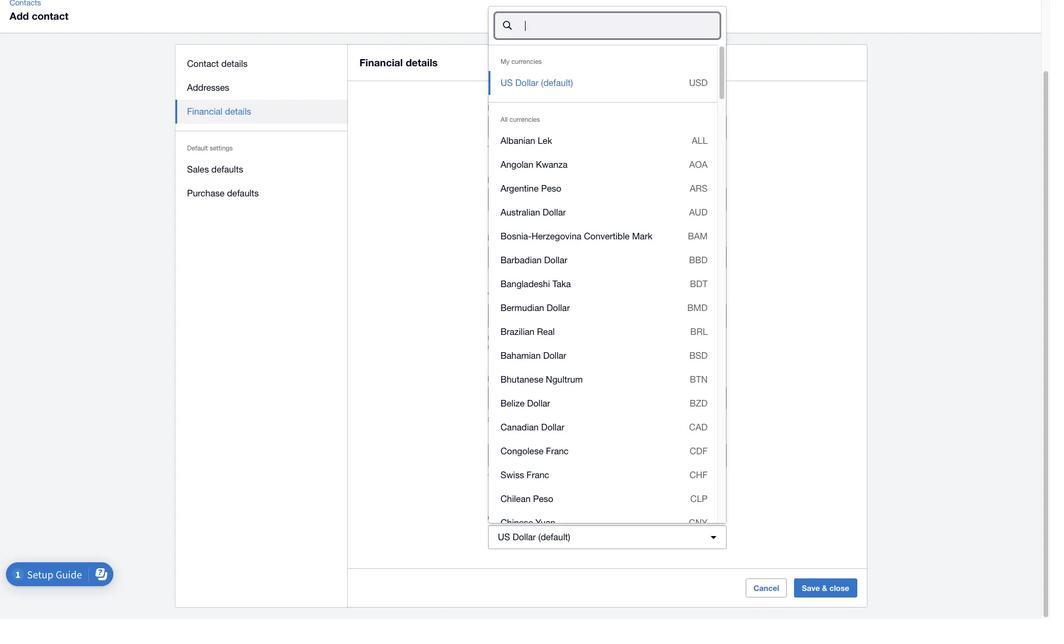 Task type: vqa. For each thing, say whether or not it's contained in the screenshot.


Task type: locate. For each thing, give the bounding box(es) containing it.
on right that
[[636, 416, 644, 423]]

1 vertical spatial classification
[[533, 393, 585, 403]]

menu containing contact details
[[175, 45, 348, 213]]

1099 left nec
[[569, 473, 584, 481]]

tax left the 'number,'
[[549, 334, 558, 341]]

addresses
[[187, 82, 229, 93]]

your up irs.
[[505, 334, 518, 341]]

0 horizontal spatial this
[[509, 473, 519, 481]]

group
[[489, 7, 727, 619]]

Reference field
[[489, 246, 726, 269]]

us dollar (default) down my currencies
[[501, 78, 573, 88]]

group up chilean peso
[[528, 482, 545, 490]]

select a classification
[[498, 393, 585, 403]]

1 horizontal spatial your
[[554, 473, 567, 481]]

form
[[671, 416, 684, 423]]

0 horizontal spatial group
[[528, 482, 545, 490]]

create
[[655, 145, 673, 152]]

classification up select a classification
[[531, 374, 580, 383]]

australian dollar
[[501, 207, 566, 217]]

default
[[187, 144, 208, 152]]

franc down congolese franc
[[527, 470, 550, 480]]

this up swiss franc
[[530, 450, 544, 460]]

(default) down yuan
[[539, 532, 571, 542]]

franc down "canadian dollar"
[[546, 446, 569, 456]]

when
[[625, 145, 641, 152], [635, 334, 651, 341]]

list box
[[489, 45, 718, 619]]

tax inside enter your contact's tax number, which is needed when filing the 1099 report to the irs.
[[549, 334, 558, 341]]

tax right federal
[[545, 416, 554, 423]]

1 horizontal spatial group
[[660, 450, 683, 460]]

belize
[[501, 398, 525, 408]]

angolan kwanza
[[501, 159, 568, 170]]

0 vertical spatial your
[[505, 334, 518, 341]]

these
[[488, 145, 506, 152]]

financial details inside button
[[187, 106, 251, 116]]

1 horizontal spatial on
[[636, 416, 644, 423]]

lek
[[538, 136, 552, 146]]

0 horizontal spatial add
[[10, 10, 29, 22]]

0 horizontal spatial financial details
[[187, 106, 251, 116]]

peso for chilean peso
[[533, 494, 554, 504]]

purchase
[[187, 188, 225, 198]]

currencies down bank account name at the top
[[510, 116, 540, 123]]

dollar up congolese franc
[[541, 422, 565, 432]]

select
[[498, 393, 523, 403]]

bank
[[488, 103, 507, 112]]

1 vertical spatial this
[[509, 473, 519, 481]]

1 horizontal spatial a
[[675, 145, 679, 152]]

1099
[[679, 334, 694, 341], [605, 450, 625, 460], [569, 473, 584, 481], [488, 482, 503, 490]]

0 vertical spatial add
[[10, 10, 29, 22]]

financial details
[[360, 56, 438, 69], [187, 106, 251, 116]]

dollar up herzegovina
[[543, 207, 566, 217]]

your left nec
[[554, 473, 567, 481]]

0 vertical spatial when
[[625, 145, 641, 152]]

0 vertical spatial peso
[[541, 183, 562, 193]]

list box containing us dollar
[[489, 45, 718, 619]]

currencies
[[512, 58, 542, 65], [510, 116, 540, 123]]

dollar
[[516, 78, 539, 88], [543, 207, 566, 217], [544, 255, 568, 265], [547, 303, 570, 313], [543, 350, 567, 361], [527, 398, 551, 408], [541, 422, 565, 432], [513, 532, 536, 542]]

when left "filing" on the right bottom of page
[[635, 334, 651, 341]]

dollar for bsd
[[543, 350, 567, 361]]

to right the need
[[687, 473, 693, 481]]

financial
[[360, 56, 403, 69], [187, 106, 223, 116]]

group inside currency field
[[489, 7, 727, 619]]

add for add contact
[[10, 10, 29, 22]]

btn
[[690, 374, 708, 384]]

defaults down sales defaults button at the top left of page
[[227, 188, 259, 198]]

0 vertical spatial on
[[636, 416, 644, 423]]

the up nec
[[590, 450, 602, 460]]

1 vertical spatial when
[[635, 334, 651, 341]]

2 vertical spatial tax
[[545, 416, 554, 423]]

0 horizontal spatial on
[[545, 473, 553, 481]]

a
[[675, 145, 679, 152], [526, 393, 531, 403]]

brazilian real
[[501, 327, 555, 337]]

needed
[[611, 334, 633, 341]]

convertible
[[584, 231, 630, 241]]

franc for swiss franc
[[527, 470, 550, 480]]

dollar down the 'number,'
[[543, 350, 567, 361]]

contact's
[[520, 334, 547, 341]]

peso up yuan
[[533, 494, 554, 504]]

reference group
[[488, 230, 727, 269]]

franc for congolese franc
[[546, 446, 569, 456]]

barbadian dollar
[[501, 255, 568, 265]]

bmd
[[688, 303, 708, 313]]

0 vertical spatial currencies
[[512, 58, 542, 65]]

(default) inside group
[[541, 78, 573, 88]]

group containing us dollar
[[489, 7, 727, 619]]

0 vertical spatial group
[[660, 450, 683, 460]]

this inside to see this contact on your 1099 nec and misc report, you'll need to select the 1099 contact group
[[509, 473, 519, 481]]

1 horizontal spatial add
[[511, 450, 527, 460]]

routing number group
[[488, 173, 727, 211]]

brazilian
[[501, 327, 535, 337]]

0 vertical spatial franc
[[546, 446, 569, 456]]

addresses button
[[175, 76, 348, 100]]

classification down the ngultrum
[[533, 393, 585, 403]]

1 vertical spatial peso
[[533, 494, 554, 504]]

contact details
[[187, 59, 248, 69]]

add for add this contact to the 1099 contact group
[[511, 450, 527, 460]]

0 vertical spatial financial details
[[360, 56, 438, 69]]

currencies right my
[[512, 58, 542, 65]]

your inside enter your contact's tax number, which is needed when filing the 1099 report to the irs.
[[505, 334, 518, 341]]

currency
[[488, 513, 522, 522]]

herzegovina
[[532, 231, 582, 241]]

1 vertical spatial on
[[545, 473, 553, 481]]

a left batch
[[675, 145, 679, 152]]

0 vertical spatial classification
[[531, 374, 580, 383]]

0 horizontal spatial financial
[[187, 106, 223, 116]]

Bank account name field
[[489, 116, 726, 138]]

peso down kwanza
[[541, 183, 562, 193]]

that
[[623, 416, 634, 423]]

when inside enter your contact's tax number, which is needed when filing the 1099 report to the irs.
[[635, 334, 651, 341]]

dollar for aud
[[543, 207, 566, 217]]

peso for argentine peso
[[541, 183, 562, 193]]

1 vertical spatial currencies
[[510, 116, 540, 123]]

(default) up 'name'
[[541, 78, 573, 88]]

2 vertical spatial classification
[[556, 416, 593, 423]]

this
[[530, 450, 544, 460], [509, 473, 519, 481]]

None text field
[[524, 14, 719, 37]]

ars
[[690, 183, 708, 193]]

your
[[505, 334, 518, 341], [554, 473, 567, 481]]

angolan
[[501, 159, 534, 170]]

dollar down herzegovina
[[544, 255, 568, 265]]

1 vertical spatial a
[[526, 393, 531, 403]]

1 vertical spatial financial
[[187, 106, 223, 116]]

to up nec
[[579, 450, 587, 460]]

when left you
[[625, 145, 641, 152]]

bermudian dollar
[[501, 303, 570, 313]]

us down my
[[501, 78, 513, 88]]

classification for select a classification
[[533, 393, 585, 403]]

on down congolese franc
[[545, 473, 553, 481]]

0 vertical spatial financial
[[360, 56, 403, 69]]

dollar up federal
[[527, 398, 551, 408]]

financial inside button
[[187, 106, 223, 116]]

1099 left report
[[679, 334, 694, 341]]

defaults down 'settings'
[[212, 164, 243, 174]]

none text field inside group
[[524, 14, 719, 37]]

currencies for my currencies
[[512, 58, 542, 65]]

all currencies
[[501, 116, 540, 123]]

to left the pay
[[605, 145, 611, 152]]

0 vertical spatial (default)
[[541, 78, 573, 88]]

on inside to see this contact on your 1099 nec and misc report, you'll need to select the 1099 contact group
[[545, 473, 553, 481]]

federal
[[488, 374, 516, 383]]

us dollar (default) down chinese yuan at the bottom of page
[[498, 532, 571, 542]]

0 vertical spatial defaults
[[212, 164, 243, 174]]

to right report
[[715, 334, 721, 341]]

default settings
[[187, 144, 233, 152]]

details
[[406, 56, 438, 69], [221, 59, 248, 69], [225, 106, 251, 116], [508, 145, 527, 152]]

1 vertical spatial financial details
[[187, 106, 251, 116]]

0 vertical spatial us
[[501, 78, 513, 88]]

group up the need
[[660, 450, 683, 460]]

a right 'belize'
[[526, 393, 531, 403]]

0 vertical spatial tax
[[549, 334, 558, 341]]

0 vertical spatial us dollar (default)
[[501, 78, 573, 88]]

0 vertical spatial this
[[530, 450, 544, 460]]

contact details button
[[175, 52, 348, 76]]

tax for federal tax classification
[[545, 416, 554, 423]]

1 vertical spatial us dollar (default)
[[498, 532, 571, 542]]

classification left match at bottom
[[556, 416, 593, 423]]

the right select at the right bottom
[[714, 473, 723, 481]]

chilean
[[501, 494, 531, 504]]

us down chinese
[[498, 532, 510, 542]]

0 horizontal spatial a
[[526, 393, 531, 403]]

irs.
[[499, 344, 511, 351]]

1 horizontal spatial this
[[530, 450, 544, 460]]

Routing number field
[[489, 188, 607, 211]]

save & close button
[[795, 578, 858, 598]]

bahamian dollar
[[501, 350, 567, 361]]

swiss franc
[[501, 470, 550, 480]]

tax
[[549, 334, 558, 341], [518, 374, 529, 383], [545, 416, 554, 423]]

1 vertical spatial your
[[554, 473, 567, 481]]

dollar down chinese yuan at the bottom of page
[[513, 532, 536, 542]]

us
[[501, 78, 513, 88], [498, 532, 510, 542]]

misc
[[614, 473, 630, 481]]

federal
[[523, 416, 543, 423]]

save & close
[[802, 583, 850, 593]]

menu
[[175, 45, 348, 213]]

bdt
[[690, 279, 708, 289]]

1 vertical spatial defaults
[[227, 188, 259, 198]]

classification inside popup button
[[533, 393, 585, 403]]

us dollar (default)
[[501, 78, 573, 88], [498, 532, 571, 542]]

1 horizontal spatial financial
[[360, 56, 403, 69]]

the inside to see this contact on your 1099 nec and misc report, you'll need to select the 1099 contact group
[[714, 473, 723, 481]]

aoa
[[690, 159, 708, 170]]

tax right federal on the bottom left of page
[[518, 374, 529, 383]]

1 vertical spatial add
[[511, 450, 527, 460]]

routing
[[488, 175, 517, 184]]

0 horizontal spatial your
[[505, 334, 518, 341]]

1 vertical spatial franc
[[527, 470, 550, 480]]

classification
[[531, 374, 580, 383], [533, 393, 585, 403], [556, 416, 593, 423]]

the down the enter at the bottom left of page
[[488, 344, 497, 351]]

batch
[[681, 145, 697, 152]]

1 vertical spatial group
[[528, 482, 545, 490]]

this right see
[[509, 473, 519, 481]]

chinese yuan
[[501, 518, 556, 528]]

dollar down "taka"
[[547, 303, 570, 313]]

swiss
[[501, 470, 524, 480]]



Task type: describe. For each thing, give the bounding box(es) containing it.
is
[[605, 334, 609, 341]]

clp
[[691, 494, 708, 504]]

list box inside group
[[489, 45, 718, 619]]

argentine
[[501, 183, 539, 193]]

purchase defaults button
[[175, 181, 348, 205]]

show
[[540, 145, 556, 152]]

enter
[[488, 334, 503, 341]]

usd
[[689, 78, 708, 88]]

barbadian
[[501, 255, 542, 265]]

the left federal
[[512, 416, 521, 423]]

sales defaults
[[187, 164, 243, 174]]

to inside enter your contact's tax number, which is needed when filing the 1099 report to the irs.
[[715, 334, 721, 341]]

us inside list box
[[501, 78, 513, 88]]

congolese franc
[[501, 446, 569, 456]]

bbd
[[689, 255, 708, 265]]

to
[[488, 473, 495, 481]]

defaults for sales defaults
[[212, 164, 243, 174]]

a inside popup button
[[526, 393, 531, 403]]

bsd
[[690, 350, 708, 361]]

Bank account number field
[[607, 188, 726, 211]]

1 vertical spatial us
[[498, 532, 510, 542]]

purchase defaults
[[187, 188, 259, 198]]

dollar for cad
[[541, 422, 565, 432]]

chf
[[690, 470, 708, 480]]

which
[[585, 334, 603, 341]]

ngultrum
[[546, 374, 583, 384]]

dollar for bzd
[[527, 398, 551, 408]]

your inside to see this contact on your 1099 nec and misc report, you'll need to select the 1099 contact group
[[554, 473, 567, 481]]

us dollar (default) inside list box
[[501, 78, 573, 88]]

1099 down to
[[488, 482, 503, 490]]

my
[[501, 58, 510, 65]]

close
[[830, 583, 850, 593]]

number,
[[560, 334, 584, 341]]

1099 inside enter your contact's tax number, which is needed when filing the 1099 report to the irs.
[[679, 334, 694, 341]]

9
[[665, 416, 669, 423]]

bills
[[592, 145, 603, 152]]

the left bills
[[580, 145, 590, 152]]

defaults for purchase defaults
[[227, 188, 259, 198]]

1099 up misc
[[605, 450, 625, 460]]

settings
[[210, 144, 233, 152]]

0 vertical spatial a
[[675, 145, 679, 152]]

nec
[[585, 473, 599, 481]]

add contact
[[10, 10, 69, 22]]

the right "filing" on the right bottom of page
[[668, 334, 677, 341]]

bam
[[688, 231, 708, 241]]

dollar for bbd
[[544, 255, 568, 265]]

cancel button
[[746, 578, 787, 598]]

argentine peso
[[501, 183, 562, 193]]

none
[[498, 311, 520, 321]]

all
[[501, 116, 508, 123]]

bosnia-
[[501, 231, 532, 241]]

1 vertical spatial (default)
[[539, 532, 571, 542]]

currencies for all currencies
[[510, 116, 540, 123]]

number
[[519, 175, 548, 184]]

filing
[[653, 334, 666, 341]]

report
[[696, 334, 713, 341]]

bosnia-herzegovina convertible mark
[[501, 231, 653, 241]]

australian
[[501, 207, 540, 217]]

bangladeshi taka
[[501, 279, 571, 289]]

match
[[603, 416, 621, 423]]

taka
[[553, 279, 571, 289]]

Currency field
[[488, 6, 727, 619]]

belize dollar
[[501, 398, 551, 408]]

aud
[[689, 207, 708, 217]]

all
[[692, 136, 708, 146]]

bangladeshi
[[501, 279, 550, 289]]

congolese
[[501, 446, 544, 456]]

specify the federal tax classification to match that on the w-9 form
[[488, 416, 684, 423]]

enter your contact's tax number, which is needed when filing the 1099 report to the irs.
[[488, 334, 721, 351]]

group inside to see this contact on your 1099 nec and misc report, you'll need to select the 1099 contact group
[[528, 482, 545, 490]]

canadian
[[501, 422, 539, 432]]

bermudian
[[501, 303, 544, 313]]

kwanza
[[536, 159, 568, 170]]

bhutanese ngultrum
[[501, 374, 583, 384]]

to left match at bottom
[[595, 416, 601, 423]]

name
[[541, 103, 562, 112]]

albanian lek
[[501, 136, 552, 146]]

mark
[[633, 231, 653, 241]]

cdf
[[690, 446, 708, 456]]

1 horizontal spatial financial details
[[360, 56, 438, 69]]

chinese
[[501, 518, 533, 528]]

dollar down my currencies
[[516, 78, 539, 88]]

bhutanese
[[501, 374, 544, 384]]

account
[[509, 103, 539, 112]]

sales
[[187, 164, 209, 174]]

Tax text field
[[545, 304, 726, 327]]

yuan
[[536, 518, 556, 528]]

my currencies
[[501, 58, 542, 65]]

save
[[802, 583, 820, 593]]

report,
[[632, 473, 651, 481]]

cancel
[[754, 583, 780, 593]]

bank account name
[[488, 103, 562, 112]]

tax for tax
[[549, 334, 558, 341]]

cad
[[689, 422, 708, 432]]

and
[[601, 473, 612, 481]]

these details will show against the bills to pay when you create a batch payment.
[[488, 145, 727, 152]]

against
[[557, 145, 579, 152]]

classification for federal tax classification
[[531, 374, 580, 383]]

pay
[[613, 145, 623, 152]]

1 vertical spatial tax
[[518, 374, 529, 383]]

bzd
[[690, 398, 708, 408]]

the left w-
[[646, 416, 655, 423]]

&
[[822, 583, 828, 593]]

dollar for bmd
[[547, 303, 570, 313]]

albanian
[[501, 136, 536, 146]]

to inside to see this contact on your 1099 nec and misc report, you'll need to select the 1099 contact group
[[687, 473, 693, 481]]

w-
[[657, 416, 665, 423]]

routing number
[[488, 175, 548, 184]]

sales defaults button
[[175, 158, 348, 181]]



